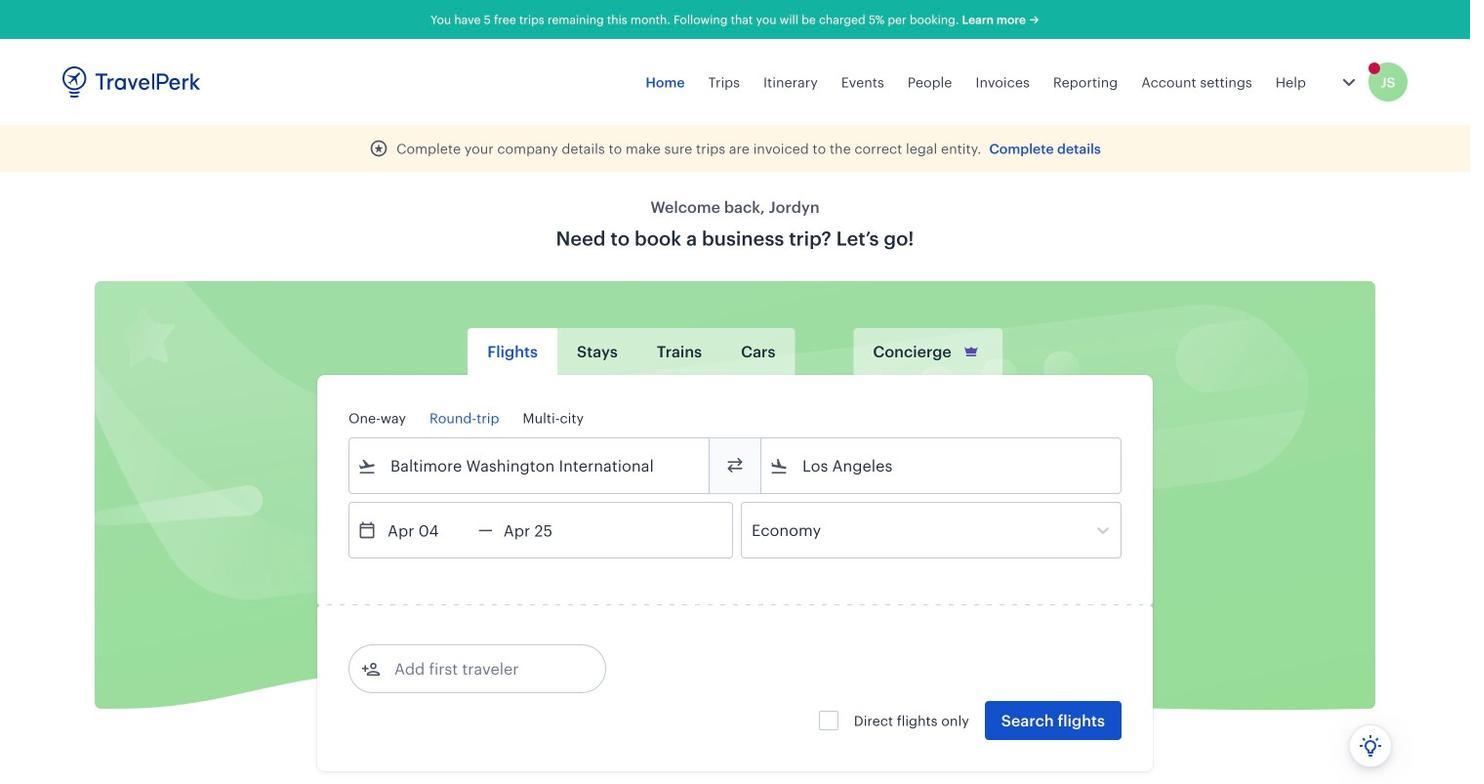 Task type: locate. For each thing, give the bounding box(es) containing it.
Return text field
[[493, 503, 595, 558]]

Add first traveler search field
[[381, 653, 584, 685]]



Task type: describe. For each thing, give the bounding box(es) containing it.
To search field
[[789, 450, 1096, 481]]

Depart text field
[[377, 503, 479, 558]]

From search field
[[377, 450, 684, 481]]



Task type: vqa. For each thing, say whether or not it's contained in the screenshot.
Add traveler search field
no



